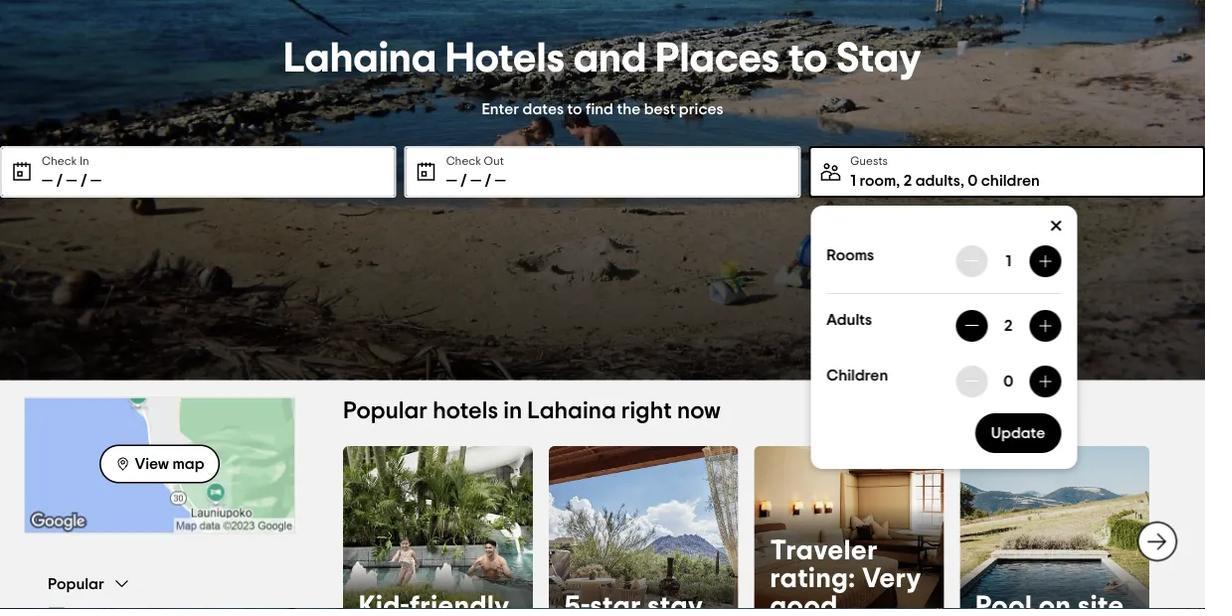 Task type: describe. For each thing, give the bounding box(es) containing it.
1 horizontal spatial to
[[789, 38, 828, 80]]

very
[[863, 564, 922, 592]]

find
[[586, 101, 614, 117]]

2 — from the left
[[66, 173, 77, 189]]

traveler rating: very good link
[[755, 446, 944, 610]]

update button
[[976, 414, 1062, 454]]

check for check out — / — / —
[[446, 155, 482, 167]]

room
[[860, 173, 897, 189]]

now
[[678, 400, 721, 424]]

out
[[484, 155, 504, 167]]

best
[[644, 101, 676, 117]]

popular for popular
[[48, 577, 104, 593]]

hotels
[[446, 38, 565, 80]]

next image
[[1146, 530, 1170, 554]]

6 — from the left
[[495, 173, 506, 189]]

check in — / — / —
[[42, 155, 101, 189]]

the
[[617, 101, 641, 117]]

update
[[992, 426, 1046, 442]]

view map button
[[99, 445, 220, 484]]

0 horizontal spatial to
[[568, 101, 583, 117]]

set child count to one less image
[[1038, 374, 1054, 390]]

popular for popular hotels in lahaina right now
[[343, 400, 428, 424]]

stay
[[837, 38, 922, 80]]

3 — from the left
[[91, 173, 101, 189]]

1 horizontal spatial 2
[[1005, 318, 1013, 334]]

rating:
[[771, 564, 856, 592]]

popular hotels in lahaina right now
[[343, 400, 721, 424]]

1 — from the left
[[42, 173, 53, 189]]

1 vertical spatial 0
[[1004, 374, 1014, 390]]

previous image
[[331, 530, 355, 554]]

adults
[[827, 312, 873, 328]]

0 inside 'guests 1 room , 2 adults , 0 children'
[[968, 173, 978, 189]]

children
[[982, 173, 1041, 189]]

in
[[80, 155, 89, 167]]

rooms
[[827, 247, 875, 263]]

view map
[[135, 457, 204, 473]]



Task type: locate. For each thing, give the bounding box(es) containing it.
good
[[771, 592, 838, 610]]

0 horizontal spatial lahaina
[[284, 38, 437, 80]]

check
[[42, 155, 77, 167], [446, 155, 482, 167]]

0 horizontal spatial ,
[[897, 173, 901, 189]]

to left stay
[[789, 38, 828, 80]]

, left adults
[[897, 173, 901, 189]]

0 horizontal spatial check
[[42, 155, 77, 167]]

places
[[656, 38, 780, 80]]

× button
[[1036, 206, 1078, 248]]

view
[[135, 457, 169, 473]]

popular inside group
[[48, 577, 104, 593]]

×
[[1050, 213, 1064, 241]]

3 / from the left
[[461, 173, 467, 189]]

set adult count to one less image
[[964, 318, 980, 334]]

1 inside 'guests 1 room , 2 adults , 0 children'
[[851, 173, 857, 189]]

1 / from the left
[[56, 173, 63, 189]]

1
[[851, 173, 857, 189], [1006, 254, 1012, 270]]

1 horizontal spatial 1
[[1006, 254, 1012, 270]]

set adult count to one more image
[[1038, 318, 1054, 334]]

2 left set adult count to one more icon at the right bottom of page
[[1005, 318, 1013, 334]]

/
[[56, 173, 63, 189], [80, 173, 87, 189], [461, 173, 467, 189], [485, 173, 492, 189]]

set child count to one less image
[[964, 374, 980, 390]]

set room count to one less image
[[964, 254, 980, 270]]

check out — / — / —
[[446, 155, 506, 189]]

1 left room
[[851, 173, 857, 189]]

4 — from the left
[[446, 173, 457, 189]]

enter dates to find the best prices
[[482, 101, 724, 117]]

—
[[42, 173, 53, 189], [66, 173, 77, 189], [91, 173, 101, 189], [446, 173, 457, 189], [471, 173, 482, 189], [495, 173, 506, 189]]

1 horizontal spatial check
[[446, 155, 482, 167]]

adults
[[916, 173, 961, 189]]

1 horizontal spatial lahaina
[[528, 400, 617, 424]]

traveler rating: very good
[[771, 537, 922, 610]]

2 check from the left
[[446, 155, 482, 167]]

check inside check in — / — / —
[[42, 155, 77, 167]]

1 , from the left
[[897, 173, 901, 189]]

0 vertical spatial 2
[[904, 173, 913, 189]]

traveler
[[771, 537, 878, 564]]

1 vertical spatial to
[[568, 101, 583, 117]]

2 / from the left
[[80, 173, 87, 189]]

right
[[622, 400, 672, 424]]

0 horizontal spatial 0
[[968, 173, 978, 189]]

check inside check out — / — / —
[[446, 155, 482, 167]]

1 horizontal spatial ,
[[961, 173, 965, 189]]

0 horizontal spatial 2
[[904, 173, 913, 189]]

2 inside 'guests 1 room , 2 adults , 0 children'
[[904, 173, 913, 189]]

enter
[[482, 101, 520, 117]]

guests
[[851, 155, 888, 167]]

popular group
[[48, 575, 272, 610]]

children
[[827, 368, 889, 384]]

prices
[[679, 101, 724, 117]]

0 right adults
[[968, 173, 978, 189]]

2 , from the left
[[961, 173, 965, 189]]

1 right set room count to one less icon
[[1006, 254, 1012, 270]]

check left in
[[42, 155, 77, 167]]

check left out
[[446, 155, 482, 167]]

0 vertical spatial popular
[[343, 400, 428, 424]]

1 vertical spatial 1
[[1006, 254, 1012, 270]]

2
[[904, 173, 913, 189], [1005, 318, 1013, 334]]

1 vertical spatial lahaina
[[528, 400, 617, 424]]

dates
[[523, 101, 564, 117]]

, left children
[[961, 173, 965, 189]]

popular
[[343, 400, 428, 424], [48, 577, 104, 593]]

hotels
[[433, 400, 499, 424]]

1 vertical spatial 2
[[1005, 318, 1013, 334]]

and
[[574, 38, 647, 80]]

0 vertical spatial 1
[[851, 173, 857, 189]]

1 horizontal spatial 0
[[1004, 374, 1014, 390]]

0 vertical spatial 0
[[968, 173, 978, 189]]

4 / from the left
[[485, 173, 492, 189]]

1 vertical spatial popular
[[48, 577, 104, 593]]

0 vertical spatial lahaina
[[284, 38, 437, 80]]

5 — from the left
[[471, 173, 482, 189]]

to left find
[[568, 101, 583, 117]]

lahaina
[[284, 38, 437, 80], [528, 400, 617, 424]]

0 horizontal spatial 1
[[851, 173, 857, 189]]

in
[[504, 400, 523, 424]]

0 right set child count to one less icon
[[1004, 374, 1014, 390]]

0 horizontal spatial popular
[[48, 577, 104, 593]]

lahaina hotels and places to stay
[[284, 38, 922, 80]]

1 check from the left
[[42, 155, 77, 167]]

to
[[789, 38, 828, 80], [568, 101, 583, 117]]

,
[[897, 173, 901, 189], [961, 173, 965, 189]]

set rooms to one more image
[[1038, 254, 1054, 270]]

0 vertical spatial to
[[789, 38, 828, 80]]

0
[[968, 173, 978, 189], [1004, 374, 1014, 390]]

guests 1 room , 2 adults , 0 children
[[851, 155, 1041, 189]]

map
[[173, 457, 204, 473]]

1 horizontal spatial popular
[[343, 400, 428, 424]]

2 right room
[[904, 173, 913, 189]]

check for check in — / — / —
[[42, 155, 77, 167]]



Task type: vqa. For each thing, say whether or not it's contained in the screenshot.
Most Booked Properties in London
no



